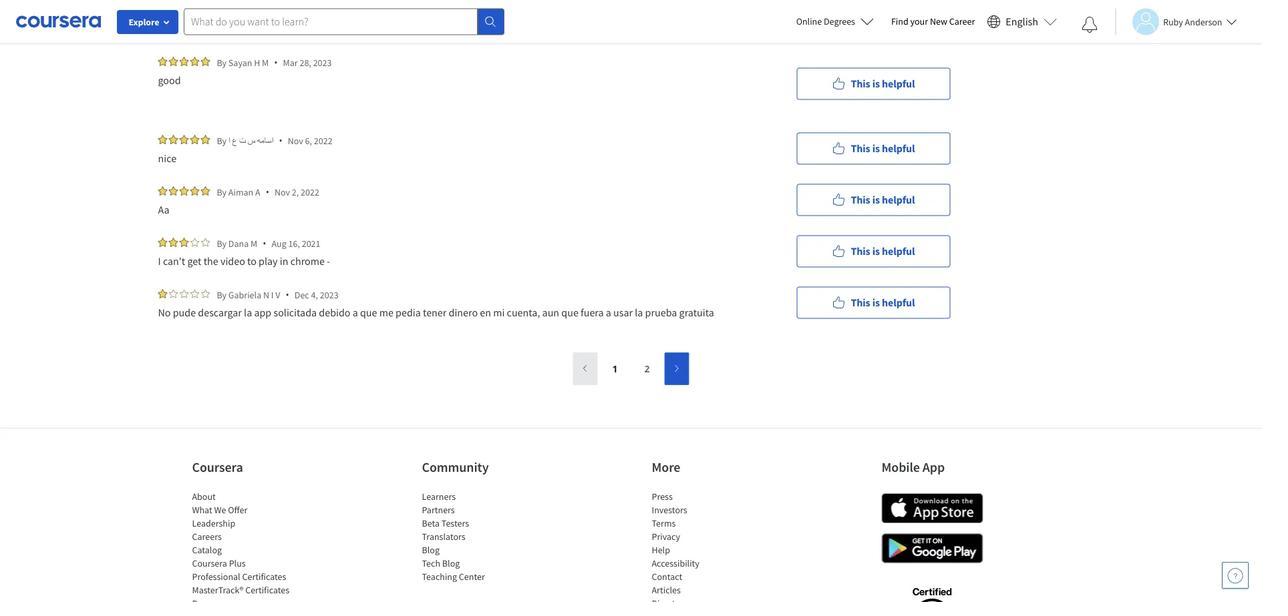 Task type: vqa. For each thing, say whether or not it's contained in the screenshot.


Task type: locate. For each thing, give the bounding box(es) containing it.
beta
[[422, 518, 440, 530]]

coursera down catalog link
[[192, 558, 227, 570]]

4 is from the top
[[873, 193, 880, 207]]

find your new career link
[[885, 13, 982, 30]]

0 horizontal spatial star image
[[179, 289, 189, 299]]

testers
[[442, 518, 469, 530]]

4 by from the top
[[217, 186, 227, 198]]

2 star image from the left
[[190, 289, 199, 299]]

help
[[652, 545, 670, 557]]

mastertrack® certificates link
[[192, 585, 289, 597]]

6 this from the top
[[851, 296, 870, 310]]

this for •
[[851, 142, 870, 155]]

5 this is helpful button from the top
[[797, 236, 951, 268]]

helpful for dec
[[882, 296, 915, 310]]

que right aun
[[562, 306, 579, 319]]

show notifications image
[[1082, 17, 1098, 33]]

2023 right 28,
[[313, 56, 332, 68]]

1 vertical spatial 2022
[[301, 186, 319, 198]]

0 vertical spatial coursera
[[192, 459, 243, 476]]

star image
[[190, 238, 199, 247], [201, 238, 210, 247], [169, 289, 178, 299], [201, 289, 210, 299]]

by for ع
[[217, 135, 227, 147]]

download on the app store image
[[882, 494, 983, 524]]

6 by from the top
[[217, 289, 227, 301]]

2 list from the left
[[422, 491, 536, 584]]

2022 right 2,
[[301, 186, 319, 198]]

0 vertical spatial good
[[158, 22, 181, 35]]

by left the dana
[[217, 238, 227, 250]]

by for nov
[[217, 186, 227, 198]]

2 que from the left
[[562, 306, 579, 319]]

2 good from the top
[[158, 74, 181, 87]]

coursera plus link
[[192, 558, 246, 570]]

your
[[911, 15, 928, 27]]

coursera
[[192, 459, 243, 476], [192, 558, 227, 570]]

1 helpful from the top
[[882, 12, 915, 26]]

3 this is helpful from the top
[[851, 142, 915, 155]]

pude
[[173, 306, 196, 319]]

1 good from the top
[[158, 22, 181, 35]]

1 horizontal spatial que
[[562, 306, 579, 319]]

3 by from the top
[[217, 135, 227, 147]]

certificates
[[242, 571, 286, 583], [245, 585, 289, 597]]

6 this is helpful button from the top
[[797, 287, 951, 319]]

1 vertical spatial good
[[158, 74, 181, 87]]

star image up descargar
[[201, 289, 210, 299]]

star image up no
[[169, 289, 178, 299]]

-
[[327, 255, 330, 268]]

this is helpful button for 2023
[[797, 3, 951, 35]]

terms link
[[652, 518, 676, 530]]

by inside the by اسامه س ت ع ا • nov 6, 2022
[[217, 135, 227, 147]]

1 horizontal spatial i
[[271, 289, 274, 301]]

1 list from the left
[[192, 491, 306, 603]]

star image up the
[[201, 238, 210, 247]]

mobile
[[882, 459, 920, 476]]

5 this from the top
[[851, 245, 870, 258]]

certificates down professional certificates link
[[245, 585, 289, 597]]

h
[[254, 56, 260, 68]]

1 horizontal spatial la
[[635, 306, 643, 319]]

2 coursera from the top
[[192, 558, 227, 570]]

center
[[459, 571, 485, 583]]

by left aiman
[[217, 186, 227, 198]]

aun
[[542, 306, 559, 319]]

2 this from the top
[[851, 77, 870, 91]]

3 helpful from the top
[[882, 142, 915, 155]]

i left can't
[[158, 255, 161, 268]]

v
[[276, 289, 280, 301]]

by left ا
[[217, 135, 227, 147]]

2022 inside by aiman a • nov 2, 2022
[[301, 186, 319, 198]]

gabriela
[[228, 289, 261, 301]]

filled star image
[[158, 5, 167, 15], [169, 5, 178, 15], [190, 5, 199, 15], [179, 57, 189, 66], [190, 57, 199, 66], [158, 135, 167, 144], [179, 135, 189, 144], [201, 135, 210, 144], [158, 238, 167, 247], [158, 289, 167, 299]]

2 link
[[635, 353, 659, 385]]

this for 2023
[[851, 12, 870, 26]]

i left v
[[271, 289, 274, 301]]

by inside by dana m • aug 16, 2021
[[217, 238, 227, 250]]

list containing learners
[[422, 491, 536, 584]]

nov
[[288, 135, 303, 147], [275, 186, 290, 198]]

helpful for 2021
[[882, 245, 915, 258]]

2 this is helpful from the top
[[851, 77, 915, 91]]

a right debido
[[353, 306, 358, 319]]

3 is from the top
[[873, 142, 880, 155]]

2 list item from the left
[[652, 597, 766, 603]]

list item down mastertrack® certificates link
[[192, 597, 306, 603]]

this
[[851, 12, 870, 26], [851, 77, 870, 91], [851, 142, 870, 155], [851, 193, 870, 207], [851, 245, 870, 258], [851, 296, 870, 310]]

4 this is helpful button from the top
[[797, 184, 951, 216]]

6 helpful from the top
[[882, 296, 915, 310]]

0 vertical spatial 2022
[[314, 135, 333, 147]]

1 this is helpful from the top
[[851, 12, 915, 26]]

0 horizontal spatial list item
[[192, 597, 306, 603]]

this is helpful
[[851, 12, 915, 26], [851, 77, 915, 91], [851, 142, 915, 155], [851, 193, 915, 207], [851, 245, 915, 258], [851, 296, 915, 310]]

• right v
[[286, 289, 289, 301]]

blog link
[[422, 545, 440, 557]]

1 vertical spatial 2023
[[313, 56, 332, 68]]

0 horizontal spatial list
[[192, 491, 306, 603]]

4 helpful from the top
[[882, 193, 915, 207]]

2023 right 4,
[[320, 289, 339, 301]]

certificates up mastertrack® certificates link
[[242, 571, 286, 583]]

3 list from the left
[[652, 491, 766, 603]]

plus
[[229, 558, 246, 570]]

0 vertical spatial nov
[[288, 135, 303, 147]]

0 vertical spatial m
[[262, 56, 269, 68]]

0 horizontal spatial m
[[251, 238, 257, 250]]

helpful for 2022
[[882, 193, 915, 207]]

3 this from the top
[[851, 142, 870, 155]]

list item down the articles
[[652, 597, 766, 603]]

2 vertical spatial 2023
[[320, 289, 339, 301]]

1 vertical spatial nov
[[275, 186, 290, 198]]

1 horizontal spatial list
[[422, 491, 536, 584]]

coursera up about
[[192, 459, 243, 476]]

4 this is helpful from the top
[[851, 193, 915, 207]]

by sayan h m • mar 28, 2023
[[217, 56, 332, 69]]

1 horizontal spatial list item
[[652, 597, 766, 603]]

m right the dana
[[251, 238, 257, 250]]

6 is from the top
[[873, 296, 880, 310]]

1 horizontal spatial star image
[[190, 289, 199, 299]]

• right the a
[[266, 186, 269, 198]]

que
[[360, 306, 377, 319], [562, 306, 579, 319]]

blog up teaching center link
[[442, 558, 460, 570]]

by inside the by sayan h m • mar 28, 2023
[[217, 56, 227, 68]]

4 this from the top
[[851, 193, 870, 207]]

nov inside by aiman a • nov 2, 2022
[[275, 186, 290, 198]]

by left ح
[[217, 5, 227, 17]]

list item for coursera
[[192, 597, 306, 603]]

chrome
[[290, 255, 325, 268]]

2023 right the 9,
[[287, 5, 306, 17]]

by for •
[[217, 56, 227, 68]]

by left sayan on the left of the page
[[217, 56, 227, 68]]

coursera image
[[16, 11, 101, 32]]

prueba
[[645, 306, 677, 319]]

nov left 2,
[[275, 186, 290, 198]]

6 this is helpful from the top
[[851, 296, 915, 310]]

nov left 6,
[[288, 135, 303, 147]]

0 vertical spatial blog
[[422, 545, 440, 557]]

1 this is helpful button from the top
[[797, 3, 951, 35]]

this is helpful button for 2022
[[797, 184, 951, 216]]

helpful
[[882, 12, 915, 26], [882, 77, 915, 91], [882, 142, 915, 155], [882, 193, 915, 207], [882, 245, 915, 258], [882, 296, 915, 310]]

about link
[[192, 491, 216, 503]]

this is helpful button for •
[[797, 133, 951, 165]]

2022 right 6,
[[314, 135, 333, 147]]

1 star image from the left
[[179, 289, 189, 299]]

ح
[[228, 5, 234, 17]]

beta testers link
[[422, 518, 469, 530]]

• left aug
[[263, 237, 266, 250]]

2 this is helpful button from the top
[[797, 68, 951, 100]]

list for coursera
[[192, 491, 306, 603]]

we
[[214, 505, 226, 517]]

0 vertical spatial i
[[158, 255, 161, 268]]

None search field
[[184, 8, 505, 35]]

help center image
[[1228, 568, 1244, 584]]

by inside by aiman a • nov 2, 2022
[[217, 186, 227, 198]]

by for v
[[217, 289, 227, 301]]

• right منير
[[254, 5, 257, 17]]

helpful for 2023
[[882, 12, 915, 26]]

explore
[[129, 16, 159, 28]]

the
[[204, 255, 218, 268]]

learners link
[[422, 491, 456, 503]]

1 vertical spatial coursera
[[192, 558, 227, 570]]

list containing about
[[192, 491, 306, 603]]

1 vertical spatial certificates
[[245, 585, 289, 597]]

1 a from the left
[[353, 306, 358, 319]]

2 a from the left
[[606, 306, 611, 319]]

1 horizontal spatial blog
[[442, 558, 460, 570]]

a left usar at the bottom of page
[[606, 306, 611, 319]]

about what we offer leadership careers catalog coursera plus professional certificates mastertrack® certificates
[[192, 491, 289, 597]]

by
[[217, 5, 227, 17], [217, 56, 227, 68], [217, 135, 227, 147], [217, 186, 227, 198], [217, 238, 227, 250], [217, 289, 227, 301]]

list
[[192, 491, 306, 603], [422, 491, 536, 584], [652, 491, 766, 603]]

this is helpful for •
[[851, 142, 915, 155]]

m right h
[[262, 56, 269, 68]]

que left me
[[360, 306, 377, 319]]

by inside by gabriela n i v • dec 4, 2023
[[217, 289, 227, 301]]

is
[[873, 12, 880, 26], [873, 77, 880, 91], [873, 142, 880, 155], [873, 193, 880, 207], [873, 245, 880, 258], [873, 296, 880, 310]]

by up descargar
[[217, 289, 227, 301]]

1 list item from the left
[[192, 597, 306, 603]]

5 by from the top
[[217, 238, 227, 250]]

1 horizontal spatial m
[[262, 56, 269, 68]]

good
[[158, 22, 181, 35], [158, 74, 181, 87]]

help link
[[652, 545, 670, 557]]

3 this is helpful button from the top
[[797, 133, 951, 165]]

fuera
[[581, 306, 604, 319]]

1 horizontal spatial a
[[606, 306, 611, 319]]

good for m
[[158, 74, 181, 87]]

1 vertical spatial m
[[251, 238, 257, 250]]

1 coursera from the top
[[192, 459, 243, 476]]

5 this is helpful from the top
[[851, 245, 915, 258]]

no
[[158, 306, 171, 319]]

english button
[[982, 0, 1063, 43]]

press
[[652, 491, 673, 503]]

about
[[192, 491, 216, 503]]

is for 2023
[[873, 12, 880, 26]]

list containing press
[[652, 491, 766, 603]]

cuenta,
[[507, 306, 540, 319]]

tech blog link
[[422, 558, 460, 570]]

investors link
[[652, 505, 687, 517]]

this for 2021
[[851, 245, 870, 258]]

2022 inside the by اسامه س ت ع ا • nov 6, 2022
[[314, 135, 333, 147]]

helpful for 28,
[[882, 77, 915, 91]]

la left app
[[244, 306, 252, 319]]

5 helpful from the top
[[882, 245, 915, 258]]

1 is from the top
[[873, 12, 880, 26]]

1 by from the top
[[217, 5, 227, 17]]

1 vertical spatial i
[[271, 289, 274, 301]]

0 horizontal spatial que
[[360, 306, 377, 319]]

filled star image
[[179, 5, 189, 15], [201, 5, 210, 15], [158, 57, 167, 66], [169, 57, 178, 66], [201, 57, 210, 66], [169, 135, 178, 144], [190, 135, 199, 144], [158, 186, 167, 196], [169, 186, 178, 196], [179, 186, 189, 196], [190, 186, 199, 196], [201, 186, 210, 196], [169, 238, 178, 247], [179, 238, 189, 247]]

by inside by منير ح • oct 9, 2023
[[217, 5, 227, 17]]

0 horizontal spatial la
[[244, 306, 252, 319]]

en
[[480, 306, 491, 319]]

2,
[[292, 186, 299, 198]]

2 by from the top
[[217, 56, 227, 68]]

1 this from the top
[[851, 12, 870, 26]]

2 helpful from the top
[[882, 77, 915, 91]]

0 vertical spatial 2023
[[287, 5, 306, 17]]

ع
[[232, 135, 237, 147]]

0 horizontal spatial a
[[353, 306, 358, 319]]

2023
[[287, 5, 306, 17], [313, 56, 332, 68], [320, 289, 339, 301]]

28,
[[300, 56, 311, 68]]

5 is from the top
[[873, 245, 880, 258]]

learners partners beta testers translators blog tech blog teaching center
[[422, 491, 485, 583]]

list item
[[192, 597, 306, 603], [652, 597, 766, 603]]

m inside the by sayan h m • mar 28, 2023
[[262, 56, 269, 68]]

translators
[[422, 531, 466, 543]]

• right اسامه
[[279, 134, 282, 147]]

blog up the tech
[[422, 545, 440, 557]]

list for community
[[422, 491, 536, 584]]

1 vertical spatial blog
[[442, 558, 460, 570]]

2 horizontal spatial list
[[652, 491, 766, 603]]

2 is from the top
[[873, 77, 880, 91]]

la
[[244, 306, 252, 319], [635, 306, 643, 319]]

by gabriela n i v • dec 4, 2023
[[217, 289, 339, 301]]

star image
[[179, 289, 189, 299], [190, 289, 199, 299]]

la right usar at the bottom of page
[[635, 306, 643, 319]]

aiman
[[228, 186, 253, 198]]

investors
[[652, 505, 687, 517]]

this is helpful for dec
[[851, 296, 915, 310]]



Task type: describe. For each thing, give the bounding box(es) containing it.
i inside by gabriela n i v • dec 4, 2023
[[271, 289, 274, 301]]

contact
[[652, 571, 682, 583]]

ruby
[[1163, 16, 1183, 28]]

this for 2022
[[851, 193, 870, 207]]

a
[[255, 186, 260, 198]]

dec
[[295, 289, 309, 301]]

in
[[280, 255, 288, 268]]

career
[[950, 15, 975, 27]]

is for 2021
[[873, 245, 880, 258]]

learners
[[422, 491, 456, 503]]

careers
[[192, 531, 222, 543]]

this for dec
[[851, 296, 870, 310]]

careers link
[[192, 531, 222, 543]]

coursera inside the about what we offer leadership careers catalog coursera plus professional certificates mastertrack® certificates
[[192, 558, 227, 570]]

aug
[[272, 238, 287, 250]]

articles
[[652, 585, 681, 597]]

1 que from the left
[[360, 306, 377, 319]]

mastertrack®
[[192, 585, 243, 597]]

translators link
[[422, 531, 466, 543]]

i can't get the video to play in chrome -
[[158, 255, 332, 268]]

is for •
[[873, 142, 880, 155]]

video
[[220, 255, 245, 268]]

2023 inside by gabriela n i v • dec 4, 2023
[[320, 289, 339, 301]]

2023 inside by منير ح • oct 9, 2023
[[287, 5, 306, 17]]

catalog
[[192, 545, 222, 557]]

community
[[422, 459, 489, 476]]

by for oct
[[217, 5, 227, 17]]

is for 2022
[[873, 193, 880, 207]]

press investors terms privacy help accessibility contact articles
[[652, 491, 700, 597]]

tech
[[422, 558, 440, 570]]

this is helpful button for 28,
[[797, 68, 951, 100]]

accessibility
[[652, 558, 700, 570]]

offer
[[228, 505, 247, 517]]

more
[[652, 459, 681, 476]]

no pude descargar la app solicitada debido a que me pedia tener dinero en mi cuenta, aun que fuera a usar la prueba gratuita
[[158, 306, 716, 319]]

terms
[[652, 518, 676, 530]]

find your new career
[[891, 15, 975, 27]]

ruby anderson
[[1163, 16, 1223, 28]]

helpful for •
[[882, 142, 915, 155]]

1 link
[[603, 353, 627, 385]]

online degrees button
[[786, 7, 885, 36]]

this for 28,
[[851, 77, 870, 91]]

app
[[254, 306, 271, 319]]

get
[[187, 255, 201, 268]]

is for dec
[[873, 296, 880, 310]]

list item for more
[[652, 597, 766, 603]]

play
[[259, 255, 278, 268]]

1 la from the left
[[244, 306, 252, 319]]

mi
[[493, 306, 505, 319]]

good for •
[[158, 22, 181, 35]]

articles link
[[652, 585, 681, 597]]

anderson
[[1185, 16, 1223, 28]]

privacy link
[[652, 531, 680, 543]]

pedia
[[396, 306, 421, 319]]

6,
[[305, 135, 312, 147]]

س
[[248, 135, 255, 147]]

0 vertical spatial certificates
[[242, 571, 286, 583]]

get it on google play image
[[882, 534, 983, 564]]

this is helpful button for dec
[[797, 287, 951, 319]]

can't
[[163, 255, 185, 268]]

explore button
[[117, 10, 178, 34]]

ا
[[228, 135, 230, 147]]

dana
[[228, 238, 249, 250]]

this is helpful for 28,
[[851, 77, 915, 91]]

oct
[[263, 5, 276, 17]]

this is helpful for 2021
[[851, 245, 915, 258]]

by اسامه س ت ع ا • nov 6, 2022
[[217, 134, 333, 147]]

debido
[[319, 306, 351, 319]]

contact link
[[652, 571, 682, 583]]

اسامه
[[257, 135, 274, 147]]

professional
[[192, 571, 240, 583]]

2021
[[302, 238, 320, 250]]

2023 inside the by sayan h m • mar 28, 2023
[[313, 56, 332, 68]]

nov inside the by اسامه س ت ع ا • nov 6, 2022
[[288, 135, 303, 147]]

logo of certified b corporation image
[[905, 581, 960, 603]]

online
[[796, 15, 822, 27]]

is for 28,
[[873, 77, 880, 91]]

2 la from the left
[[635, 306, 643, 319]]

privacy
[[652, 531, 680, 543]]

منير
[[236, 5, 248, 17]]

ت
[[239, 135, 246, 147]]

english
[[1006, 15, 1039, 28]]

sayan
[[228, 56, 252, 68]]

0 horizontal spatial i
[[158, 255, 161, 268]]

by for aug
[[217, 238, 227, 250]]

• left the mar
[[274, 56, 278, 69]]

gratuita
[[679, 306, 714, 319]]

9,
[[278, 5, 285, 17]]

m inside by dana m • aug 16, 2021
[[251, 238, 257, 250]]

2
[[645, 363, 650, 375]]

by منير ح • oct 9, 2023
[[217, 5, 306, 17]]

by aiman a • nov 2, 2022
[[217, 186, 319, 198]]

0 horizontal spatial blog
[[422, 545, 440, 557]]

me
[[379, 306, 394, 319]]

list for more
[[652, 491, 766, 603]]

to
[[247, 255, 257, 268]]

degrees
[[824, 15, 855, 27]]

teaching
[[422, 571, 457, 583]]

this is helpful for 2022
[[851, 193, 915, 207]]

app
[[923, 459, 945, 476]]

this is helpful for 2023
[[851, 12, 915, 26]]

what
[[192, 505, 212, 517]]

this is helpful button for 2021
[[797, 236, 951, 268]]

What do you want to learn? text field
[[184, 8, 478, 35]]

4,
[[311, 289, 318, 301]]

16,
[[288, 238, 300, 250]]

mar
[[283, 56, 298, 68]]

partners link
[[422, 505, 455, 517]]

chevron left image
[[580, 363, 590, 375]]

chevron right image
[[672, 363, 682, 375]]

ruby anderson button
[[1115, 8, 1237, 35]]

online degrees
[[796, 15, 855, 27]]

star image up get
[[190, 238, 199, 247]]

n
[[263, 289, 269, 301]]



